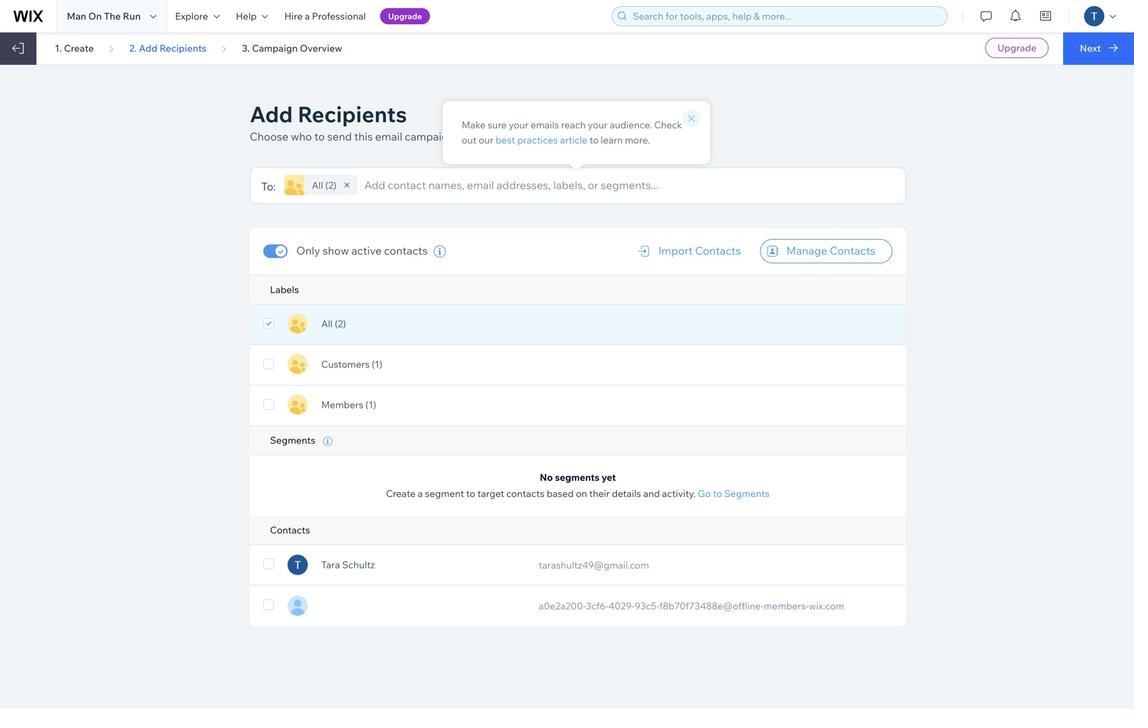 Task type: vqa. For each thing, say whether or not it's contained in the screenshot.
Upgrade to the left
yes



Task type: describe. For each thing, give the bounding box(es) containing it.
their
[[590, 488, 610, 500]]

2. add recipients
[[129, 42, 207, 54]]

(1) for members (1)
[[366, 399, 376, 411]]

1 your from the left
[[509, 119, 529, 131]]

make
[[462, 119, 486, 131]]

target
[[478, 488, 505, 500]]

93c5-
[[635, 600, 660, 612]]

import contacts
[[659, 244, 741, 257]]

to left the 'target'
[[467, 488, 476, 500]]

2.
[[129, 42, 137, 54]]

go
[[698, 488, 711, 500]]

tara
[[322, 559, 340, 571]]

hire a professional link
[[276, 0, 374, 32]]

0 horizontal spatial contacts
[[384, 244, 428, 257]]

a0e2a200-
[[539, 600, 586, 612]]

1 vertical spatial upgrade button
[[986, 38, 1049, 58]]

who
[[291, 130, 312, 143]]

to inside the add recipients choose who to send this email campaign to.
[[315, 130, 325, 143]]

0 horizontal spatial add
[[139, 42, 158, 54]]

man on the run
[[67, 10, 141, 22]]

schultz
[[342, 559, 375, 571]]

run
[[123, 10, 141, 22]]

active
[[352, 244, 382, 257]]

and
[[644, 488, 660, 500]]

0 vertical spatial a
[[305, 10, 310, 22]]

hire
[[285, 10, 303, 22]]

a inside no segments yet create a segment to target contacts based on their details and activity. go to segments
[[418, 488, 423, 500]]

campaign
[[405, 130, 455, 143]]

segment
[[425, 488, 464, 500]]

best practices article to learn more.
[[496, 134, 650, 146]]

1 vertical spatial all (2)
[[322, 318, 348, 329]]

reach
[[562, 119, 586, 131]]

no
[[540, 472, 553, 483]]

1. create link
[[55, 42, 94, 54]]

contacts for manage contacts
[[830, 244, 876, 257]]

no segments yet create a segment to target contacts based on their details and activity. go to segments
[[386, 472, 770, 500]]

choose
[[250, 130, 289, 143]]

import contacts link
[[631, 239, 758, 263]]

yet
[[602, 472, 616, 483]]

4029-
[[609, 600, 635, 612]]

segments
[[555, 472, 600, 483]]

make sure your emails reach your audience. check out our
[[462, 119, 683, 146]]

0 vertical spatial all
[[312, 179, 323, 191]]

1. create
[[55, 42, 94, 54]]

sure
[[488, 119, 507, 131]]

emails
[[531, 119, 559, 131]]

contacts for import contacts
[[696, 244, 741, 257]]

Search for tools, apps, help & more... field
[[629, 7, 944, 26]]

f8b70f73488e@offline-
[[660, 600, 764, 612]]

tara schultz
[[322, 559, 375, 571]]

customers (1)
[[322, 358, 385, 370]]

import
[[659, 244, 693, 257]]

0 horizontal spatial upgrade button
[[380, 8, 430, 24]]

out
[[462, 134, 477, 146]]

best practices article link
[[496, 134, 588, 146]]

1.
[[55, 42, 62, 54]]

hire a professional
[[285, 10, 366, 22]]

manage
[[787, 244, 828, 257]]

article
[[560, 134, 588, 146]]

details
[[612, 488, 641, 500]]

to:
[[261, 180, 276, 193]]

overview
[[300, 42, 342, 54]]

only
[[297, 244, 320, 257]]



Task type: locate. For each thing, give the bounding box(es) containing it.
0 vertical spatial contacts
[[384, 244, 428, 257]]

1 vertical spatial all
[[322, 318, 333, 329]]

(2)
[[325, 179, 337, 191], [335, 318, 346, 329]]

wix.com
[[809, 600, 845, 612]]

1 horizontal spatial upgrade button
[[986, 38, 1049, 58]]

create left "segment"
[[386, 488, 416, 500]]

customers
[[322, 358, 370, 370]]

tarashultz49@gmail.com
[[539, 559, 649, 571]]

0 horizontal spatial create
[[64, 42, 94, 54]]

1 horizontal spatial upgrade
[[998, 42, 1037, 54]]

add
[[139, 42, 158, 54], [250, 100, 293, 128]]

upgrade button
[[380, 8, 430, 24], [986, 38, 1049, 58]]

1 vertical spatial (2)
[[335, 318, 346, 329]]

Add contact names, email addresses, labels, or segments... text field
[[365, 175, 899, 195]]

0 vertical spatial all (2)
[[312, 179, 337, 191]]

1 horizontal spatial contacts
[[507, 488, 545, 500]]

send
[[327, 130, 352, 143]]

explore
[[175, 10, 208, 22]]

recipients inside the add recipients choose who to send this email campaign to.
[[298, 100, 407, 128]]

labels
[[270, 284, 299, 296]]

based
[[547, 488, 574, 500]]

create inside no segments yet create a segment to target contacts based on their details and activity. go to segments
[[386, 488, 416, 500]]

professional
[[312, 10, 366, 22]]

contacts
[[384, 244, 428, 257], [507, 488, 545, 500]]

recipients
[[160, 42, 207, 54], [298, 100, 407, 128]]

contacts right active
[[384, 244, 428, 257]]

1 vertical spatial contacts
[[507, 488, 545, 500]]

0 horizontal spatial segments
[[270, 434, 318, 446]]

audience.
[[610, 119, 652, 131]]

1 vertical spatial create
[[386, 488, 416, 500]]

1 horizontal spatial contacts
[[696, 244, 741, 257]]

all (2) down send at left top
[[312, 179, 337, 191]]

0 vertical spatial create
[[64, 42, 94, 54]]

2 your from the left
[[588, 119, 608, 131]]

next button
[[1064, 32, 1135, 65]]

(2) down send at left top
[[325, 179, 337, 191]]

email
[[375, 130, 403, 143]]

to.
[[457, 130, 470, 143]]

only show active contacts
[[297, 244, 428, 257]]

0 horizontal spatial your
[[509, 119, 529, 131]]

0 vertical spatial recipients
[[160, 42, 207, 54]]

a right hire
[[305, 10, 310, 22]]

recipients down the explore
[[160, 42, 207, 54]]

create right 1.
[[64, 42, 94, 54]]

recipients up this
[[298, 100, 407, 128]]

1 horizontal spatial add
[[250, 100, 293, 128]]

1 vertical spatial (1)
[[366, 399, 376, 411]]

members (1)
[[322, 399, 379, 411]]

our
[[479, 134, 494, 146]]

next
[[1081, 42, 1102, 54]]

1 vertical spatial a
[[418, 488, 423, 500]]

(1) right customers
[[372, 358, 383, 370]]

members-
[[764, 600, 809, 612]]

your
[[509, 119, 529, 131], [588, 119, 608, 131]]

3. campaign overview link
[[242, 42, 342, 54]]

best
[[496, 134, 516, 146]]

learn
[[601, 134, 623, 146]]

(2) up customers
[[335, 318, 346, 329]]

2. add recipients link
[[129, 42, 207, 54]]

members
[[322, 399, 364, 411]]

activity.
[[662, 488, 696, 500]]

0 vertical spatial upgrade
[[388, 11, 422, 21]]

add recipients choose who to send this email campaign to.
[[250, 100, 470, 143]]

on
[[576, 488, 587, 500]]

3cf6-
[[586, 600, 609, 612]]

to
[[315, 130, 325, 143], [590, 134, 599, 146], [467, 488, 476, 500], [713, 488, 723, 500]]

to right who
[[315, 130, 325, 143]]

to left learn
[[590, 134, 599, 146]]

1 horizontal spatial your
[[588, 119, 608, 131]]

1 horizontal spatial create
[[386, 488, 416, 500]]

show
[[323, 244, 349, 257]]

a left "segment"
[[418, 488, 423, 500]]

help
[[236, 10, 257, 22]]

2 horizontal spatial contacts
[[830, 244, 876, 257]]

all
[[312, 179, 323, 191], [322, 318, 333, 329]]

manage contacts link
[[760, 239, 893, 263]]

man
[[67, 10, 86, 22]]

1 horizontal spatial a
[[418, 488, 423, 500]]

campaign
[[252, 42, 298, 54]]

practices
[[518, 134, 558, 146]]

(1) right members
[[366, 399, 376, 411]]

segments inside no segments yet create a segment to target contacts based on their details and activity. go to segments
[[725, 488, 770, 500]]

contacts down no
[[507, 488, 545, 500]]

create
[[64, 42, 94, 54], [386, 488, 416, 500]]

0 vertical spatial upgrade button
[[380, 8, 430, 24]]

your up learn
[[588, 119, 608, 131]]

(1) for customers (1)
[[372, 358, 383, 370]]

segments
[[270, 434, 318, 446], [725, 488, 770, 500]]

check
[[655, 119, 683, 131]]

1 horizontal spatial recipients
[[298, 100, 407, 128]]

add right 2.
[[139, 42, 158, 54]]

contacts inside no segments yet create a segment to target contacts based on their details and activity. go to segments
[[507, 488, 545, 500]]

3.
[[242, 42, 250, 54]]

this
[[355, 130, 373, 143]]

all (2) up customers
[[322, 318, 348, 329]]

upgrade
[[388, 11, 422, 21], [998, 42, 1037, 54]]

0 horizontal spatial a
[[305, 10, 310, 22]]

1 vertical spatial segments
[[725, 488, 770, 500]]

all up customers
[[322, 318, 333, 329]]

0 vertical spatial (2)
[[325, 179, 337, 191]]

1 horizontal spatial segments
[[725, 488, 770, 500]]

0 horizontal spatial contacts
[[270, 524, 310, 536]]

more.
[[625, 134, 650, 146]]

help button
[[228, 0, 276, 32]]

the
[[104, 10, 121, 22]]

3. campaign overview
[[242, 42, 342, 54]]

all (2)
[[312, 179, 337, 191], [322, 318, 348, 329]]

manage contacts
[[787, 244, 876, 257]]

1 vertical spatial upgrade
[[998, 42, 1037, 54]]

on
[[88, 10, 102, 22]]

add up choose at the top left
[[250, 100, 293, 128]]

(1)
[[372, 358, 383, 370], [366, 399, 376, 411]]

a0e2a200-3cf6-4029-93c5-f8b70f73488e@offline-members-wix.com
[[539, 600, 845, 612]]

0 vertical spatial (1)
[[372, 358, 383, 370]]

0 vertical spatial segments
[[270, 434, 318, 446]]

to right go
[[713, 488, 723, 500]]

0 vertical spatial add
[[139, 42, 158, 54]]

1 vertical spatial add
[[250, 100, 293, 128]]

add inside the add recipients choose who to send this email campaign to.
[[250, 100, 293, 128]]

0 horizontal spatial recipients
[[160, 42, 207, 54]]

0 horizontal spatial upgrade
[[388, 11, 422, 21]]

all right to: at the left top
[[312, 179, 323, 191]]

create inside the 1. create link
[[64, 42, 94, 54]]

your up best
[[509, 119, 529, 131]]

contacts
[[696, 244, 741, 257], [830, 244, 876, 257], [270, 524, 310, 536]]

1 vertical spatial recipients
[[298, 100, 407, 128]]



